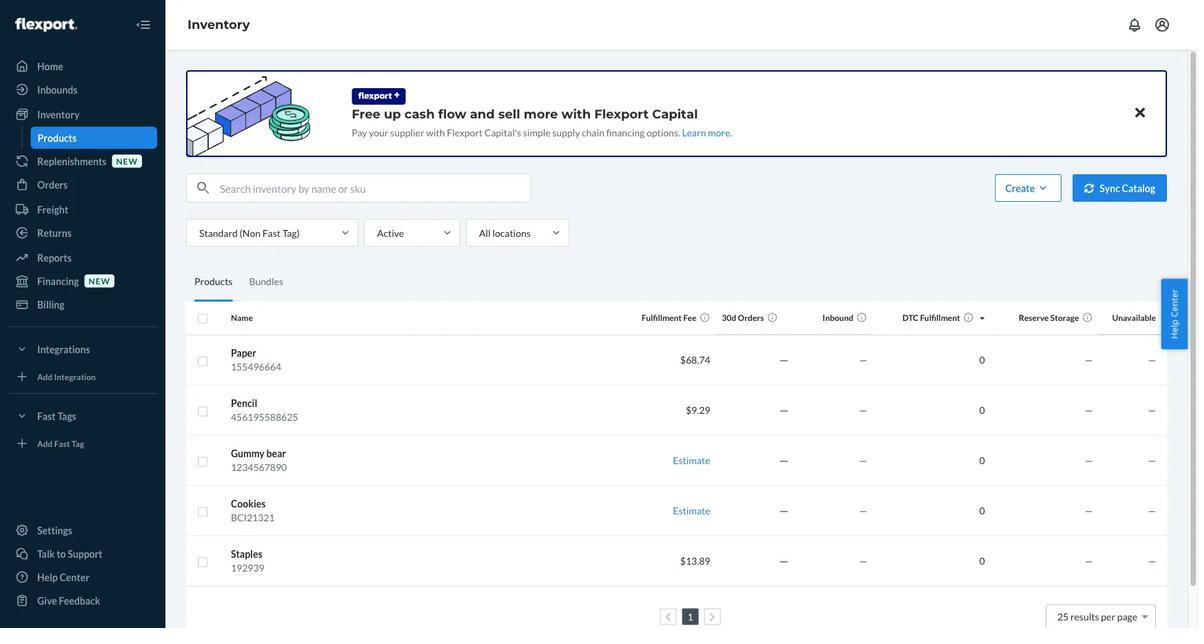 Task type: describe. For each thing, give the bounding box(es) containing it.
add for add fast tag
[[37, 439, 53, 449]]

billing link
[[8, 294, 157, 316]]

products link
[[31, 127, 157, 149]]

open notifications image
[[1126, 17, 1143, 33]]

open account menu image
[[1154, 17, 1170, 33]]

all locations
[[479, 227, 531, 239]]

chevron right image
[[709, 613, 715, 622]]

― for $13.89
[[779, 556, 789, 567]]

feedback
[[59, 595, 100, 607]]

fast inside "dropdown button"
[[37, 411, 56, 422]]

estimate link for bci21321
[[673, 505, 710, 517]]

(non
[[240, 227, 261, 239]]

integrations
[[37, 344, 90, 355]]

add fast tag link
[[8, 433, 157, 455]]

0 horizontal spatial help
[[37, 572, 58, 584]]

settings link
[[8, 520, 157, 542]]

new for replenishments
[[116, 156, 138, 166]]

locations
[[492, 227, 531, 239]]

25 results per page
[[1057, 611, 1137, 623]]

help inside "button"
[[1168, 320, 1180, 339]]

25 results per page option
[[1057, 611, 1137, 623]]

bear
[[266, 448, 286, 460]]

new for financing
[[89, 276, 110, 286]]

tag
[[72, 439, 84, 449]]

fast tags button
[[8, 405, 157, 427]]

give
[[37, 595, 57, 607]]

1 vertical spatial inventory
[[37, 109, 80, 120]]

0 vertical spatial products
[[38, 132, 77, 144]]

page
[[1117, 611, 1137, 623]]

chevron left image
[[665, 613, 671, 622]]

cash
[[405, 106, 435, 121]]

square image for 1234567890
[[197, 457, 208, 468]]

to
[[57, 548, 66, 560]]

flow
[[438, 106, 466, 121]]

free up cash flow and sell more with flexport capital pay your supplier with flexport capital's simple supply chain financing options. learn more .
[[352, 106, 732, 138]]

dtc
[[902, 313, 918, 323]]

$68.74
[[680, 354, 710, 366]]

25
[[1057, 611, 1069, 623]]

$13.89
[[680, 556, 710, 567]]

learn more link
[[682, 126, 730, 138]]

home
[[37, 60, 63, 72]]

close navigation image
[[135, 17, 152, 33]]

inbounds
[[37, 84, 77, 95]]

and
[[470, 106, 495, 121]]

inbound
[[823, 313, 853, 323]]

dtc fulfillment
[[902, 313, 960, 323]]

close image
[[1135, 105, 1145, 121]]

talk to support
[[37, 548, 102, 560]]

integrations button
[[8, 338, 157, 361]]

0 vertical spatial inventory link
[[187, 17, 250, 32]]

Search inventory by name or sku text field
[[220, 174, 530, 202]]

pencil
[[231, 398, 257, 409]]

0 for $68.74
[[979, 354, 985, 366]]

freight link
[[8, 199, 157, 221]]

1 vertical spatial help center
[[37, 572, 90, 584]]

add integration
[[37, 372, 96, 382]]

orders link
[[8, 174, 157, 196]]

0 horizontal spatial flexport
[[447, 126, 483, 138]]

paper 155496664
[[231, 347, 281, 373]]

fast tags
[[37, 411, 76, 422]]

help center button
[[1161, 279, 1188, 350]]

inbounds link
[[8, 79, 157, 101]]

support
[[68, 548, 102, 560]]

all
[[479, 227, 491, 239]]

gummy
[[231, 448, 265, 460]]

pencil 456195588625
[[231, 398, 298, 423]]

staples 192939
[[231, 549, 264, 574]]

sync
[[1100, 182, 1120, 194]]

1 vertical spatial products
[[194, 276, 233, 287]]

cookies
[[231, 498, 266, 510]]

1
[[688, 611, 693, 623]]

0 for $13.89
[[979, 556, 985, 567]]

fee
[[683, 313, 697, 323]]

options.
[[647, 126, 680, 138]]

reports
[[37, 252, 72, 264]]

create button
[[995, 174, 1062, 202]]

per
[[1101, 611, 1115, 623]]

square image for 192939
[[197, 557, 208, 568]]

home link
[[8, 55, 157, 77]]

capital's
[[484, 126, 521, 138]]

storage
[[1050, 313, 1079, 323]]

give feedback
[[37, 595, 100, 607]]

standard
[[199, 227, 238, 239]]

billing
[[37, 299, 64, 311]]

help center inside help center "button"
[[1168, 289, 1180, 339]]

chain
[[582, 126, 604, 138]]

0 vertical spatial with
[[561, 106, 591, 121]]

― for $68.74
[[779, 354, 789, 366]]

0 for $9.29
[[979, 405, 985, 416]]

estimate for 1234567890
[[673, 455, 710, 467]]

0 vertical spatial flexport
[[594, 106, 649, 121]]



Task type: vqa. For each thing, say whether or not it's contained in the screenshot.
bottom Lot
no



Task type: locate. For each thing, give the bounding box(es) containing it.
0
[[979, 354, 985, 366], [979, 405, 985, 416], [979, 455, 985, 467], [979, 505, 985, 517], [979, 556, 985, 567]]

talk
[[37, 548, 55, 560]]

center
[[1168, 289, 1180, 318], [60, 572, 90, 584]]

4 ― from the top
[[779, 505, 789, 517]]

help center link
[[8, 567, 157, 589]]

more
[[524, 106, 558, 121], [708, 126, 730, 138]]

2 estimate from the top
[[673, 505, 710, 517]]

reserve
[[1019, 313, 1049, 323]]

bci21321
[[231, 512, 275, 524]]

estimate link for 1234567890
[[673, 455, 710, 467]]

fast left tag
[[54, 439, 70, 449]]

add inside add integration link
[[37, 372, 53, 382]]

0 vertical spatial estimate
[[673, 455, 710, 467]]

1 vertical spatial with
[[426, 126, 445, 138]]

0 horizontal spatial inventory
[[37, 109, 80, 120]]

learn
[[682, 126, 706, 138]]

4 square image from the top
[[197, 507, 208, 518]]

1 horizontal spatial help center
[[1168, 289, 1180, 339]]

tags
[[58, 411, 76, 422]]

1 horizontal spatial center
[[1168, 289, 1180, 318]]

0 vertical spatial estimate link
[[673, 455, 710, 467]]

—
[[859, 354, 867, 366], [1085, 354, 1093, 366], [1148, 354, 1156, 366], [859, 405, 867, 416], [1085, 405, 1093, 416], [1148, 405, 1156, 416], [859, 455, 867, 467], [1085, 455, 1093, 467], [1148, 455, 1156, 467], [859, 505, 867, 517], [1085, 505, 1093, 517], [1148, 505, 1156, 517], [859, 556, 867, 567], [1085, 556, 1093, 567], [1148, 556, 1156, 567]]

1 horizontal spatial inventory
[[187, 17, 250, 32]]

1 horizontal spatial help
[[1168, 320, 1180, 339]]

help center down 'to'
[[37, 572, 90, 584]]

fast left tags
[[37, 411, 56, 422]]

give feedback button
[[8, 590, 157, 612]]

new down reports link
[[89, 276, 110, 286]]

sync catalog
[[1100, 182, 1155, 194]]

fast
[[262, 227, 281, 239], [37, 411, 56, 422], [54, 439, 70, 449]]

0 horizontal spatial center
[[60, 572, 90, 584]]

fulfillment right dtc
[[920, 313, 960, 323]]

0 horizontal spatial products
[[38, 132, 77, 144]]

fulfillment
[[642, 313, 682, 323], [920, 313, 960, 323]]

5 ― from the top
[[779, 556, 789, 567]]

192939
[[231, 562, 264, 574]]

0 vertical spatial orders
[[37, 179, 68, 191]]

square image left staples
[[197, 557, 208, 568]]

1 vertical spatial orders
[[738, 313, 764, 323]]

0 vertical spatial inventory
[[187, 17, 250, 32]]

estimate up $13.89
[[673, 505, 710, 517]]

products up name
[[194, 276, 233, 287]]

1 horizontal spatial inventory link
[[187, 17, 250, 32]]

1 horizontal spatial more
[[708, 126, 730, 138]]

1 add from the top
[[37, 372, 53, 382]]

1 square image from the top
[[197, 313, 208, 324]]

2 fulfillment from the left
[[920, 313, 960, 323]]

1 estimate link from the top
[[673, 455, 710, 467]]

1 vertical spatial center
[[60, 572, 90, 584]]

1 vertical spatial new
[[89, 276, 110, 286]]

returns
[[37, 227, 72, 239]]

sync catalog button
[[1073, 174, 1167, 202]]

orders right 30d
[[738, 313, 764, 323]]

inventory link
[[187, 17, 250, 32], [8, 103, 157, 125]]

1 horizontal spatial flexport
[[594, 106, 649, 121]]

standard (non fast tag)
[[199, 227, 300, 239]]

$9.29
[[686, 405, 710, 416]]

talk to support button
[[8, 543, 157, 565]]

create
[[1005, 182, 1035, 194]]

1 vertical spatial help
[[37, 572, 58, 584]]

help center right "unavailable"
[[1168, 289, 1180, 339]]

1 vertical spatial inventory link
[[8, 103, 157, 125]]

more right learn
[[708, 126, 730, 138]]

1 vertical spatial estimate
[[673, 505, 710, 517]]

1 horizontal spatial new
[[116, 156, 138, 166]]

2 square image from the top
[[197, 356, 208, 367]]

0 vertical spatial square image
[[197, 457, 208, 468]]

square image left pencil
[[197, 406, 208, 417]]

0 horizontal spatial with
[[426, 126, 445, 138]]

orders
[[37, 179, 68, 191], [738, 313, 764, 323]]

returns link
[[8, 222, 157, 244]]

free
[[352, 106, 380, 121]]

1 vertical spatial square image
[[197, 557, 208, 568]]

0 horizontal spatial inventory link
[[8, 103, 157, 125]]

1 fulfillment from the left
[[642, 313, 682, 323]]

1 vertical spatial fast
[[37, 411, 56, 422]]

square image for cookies
[[197, 507, 208, 518]]

products
[[38, 132, 77, 144], [194, 276, 233, 287]]

active
[[377, 227, 404, 239]]

square image for paper
[[197, 356, 208, 367]]

add fast tag
[[37, 439, 84, 449]]

sell
[[498, 106, 520, 121]]

1 0 from the top
[[979, 354, 985, 366]]

add integration link
[[8, 366, 157, 388]]

30d orders
[[722, 313, 764, 323]]

0 vertical spatial new
[[116, 156, 138, 166]]

help right "unavailable"
[[1168, 320, 1180, 339]]

1 horizontal spatial orders
[[738, 313, 764, 323]]

3 ― from the top
[[779, 455, 789, 467]]

with
[[561, 106, 591, 121], [426, 126, 445, 138]]

capital
[[652, 106, 698, 121]]

reports link
[[8, 247, 157, 269]]

square image
[[197, 313, 208, 324], [197, 356, 208, 367], [197, 406, 208, 417], [197, 507, 208, 518]]

0 horizontal spatial orders
[[37, 179, 68, 191]]

simple
[[523, 126, 550, 138]]

flexport logo image
[[15, 18, 77, 32]]

1 link
[[685, 611, 696, 623]]

2 vertical spatial fast
[[54, 439, 70, 449]]

replenishments
[[37, 155, 106, 167]]

estimate down $9.29
[[673, 455, 710, 467]]

your
[[369, 126, 388, 138]]

reserve storage
[[1019, 313, 1079, 323]]

1 vertical spatial estimate link
[[673, 505, 710, 517]]

gummy bear 1234567890
[[231, 448, 287, 474]]

new
[[116, 156, 138, 166], [89, 276, 110, 286]]

0 vertical spatial fast
[[262, 227, 281, 239]]

―
[[779, 354, 789, 366], [779, 405, 789, 416], [779, 455, 789, 467], [779, 505, 789, 517], [779, 556, 789, 567]]

results
[[1070, 611, 1099, 623]]

0 vertical spatial more
[[524, 106, 558, 121]]

4 0 from the top
[[979, 505, 985, 517]]

2 estimate link from the top
[[673, 505, 710, 517]]

new down products link
[[116, 156, 138, 166]]

name
[[231, 313, 253, 323]]

add inside add fast tag link
[[37, 439, 53, 449]]

cookies bci21321
[[231, 498, 275, 524]]

square image left cookies
[[197, 507, 208, 518]]

3 square image from the top
[[197, 406, 208, 417]]

flexport up financing
[[594, 106, 649, 121]]

staples
[[231, 549, 262, 560]]

2 0 from the top
[[979, 405, 985, 416]]

0 vertical spatial help
[[1168, 320, 1180, 339]]

square image for pencil
[[197, 406, 208, 417]]

0 horizontal spatial more
[[524, 106, 558, 121]]

1 horizontal spatial products
[[194, 276, 233, 287]]

30d
[[722, 313, 736, 323]]

fast left tag)
[[262, 227, 281, 239]]

0 horizontal spatial help center
[[37, 572, 90, 584]]

estimate link
[[673, 455, 710, 467], [673, 505, 710, 517]]

square image left gummy
[[197, 457, 208, 468]]

supply
[[552, 126, 580, 138]]

flexport
[[594, 106, 649, 121], [447, 126, 483, 138]]

help
[[1168, 320, 1180, 339], [37, 572, 58, 584]]

fulfillment left fee
[[642, 313, 682, 323]]

tag)
[[282, 227, 300, 239]]

2 square image from the top
[[197, 557, 208, 568]]

155496664
[[231, 361, 281, 373]]

estimate link down $9.29
[[673, 455, 710, 467]]

5 0 from the top
[[979, 556, 985, 567]]

0 vertical spatial help center
[[1168, 289, 1180, 339]]

estimate for bci21321
[[673, 505, 710, 517]]

with down cash
[[426, 126, 445, 138]]

center inside the help center link
[[60, 572, 90, 584]]

0 vertical spatial center
[[1168, 289, 1180, 318]]

pay
[[352, 126, 367, 138]]

flexport down flow
[[447, 126, 483, 138]]

orders up freight
[[37, 179, 68, 191]]

center right "unavailable"
[[1168, 289, 1180, 318]]

estimate
[[673, 455, 710, 467], [673, 505, 710, 517]]

bundles
[[249, 276, 283, 287]]

add for add integration
[[37, 372, 53, 382]]

1 square image from the top
[[197, 457, 208, 468]]

.
[[730, 126, 732, 138]]

1 estimate from the top
[[673, 455, 710, 467]]

0 horizontal spatial new
[[89, 276, 110, 286]]

products up replenishments
[[38, 132, 77, 144]]

square image
[[197, 457, 208, 468], [197, 557, 208, 568]]

fulfillment fee
[[642, 313, 697, 323]]

1 horizontal spatial fulfillment
[[920, 313, 960, 323]]

estimate link up $13.89
[[673, 505, 710, 517]]

add left integration
[[37, 372, 53, 382]]

center inside help center "button"
[[1168, 289, 1180, 318]]

1 vertical spatial more
[[708, 126, 730, 138]]

square image left name
[[197, 313, 208, 324]]

square image left the "paper"
[[197, 356, 208, 367]]

1 horizontal spatial with
[[561, 106, 591, 121]]

help up 'give'
[[37, 572, 58, 584]]

1 vertical spatial flexport
[[447, 126, 483, 138]]

1 vertical spatial add
[[37, 439, 53, 449]]

― for $9.29
[[779, 405, 789, 416]]

sync alt image
[[1084, 184, 1094, 193]]

center down talk to support
[[60, 572, 90, 584]]

1 ― from the top
[[779, 354, 789, 366]]

integration
[[54, 372, 96, 382]]

0 horizontal spatial fulfillment
[[642, 313, 682, 323]]

add down fast tags
[[37, 439, 53, 449]]

financing
[[37, 275, 79, 287]]

help center
[[1168, 289, 1180, 339], [37, 572, 90, 584]]

settings
[[37, 525, 72, 537]]

catalog
[[1122, 182, 1155, 194]]

supplier
[[390, 126, 424, 138]]

more up simple
[[524, 106, 558, 121]]

with up supply
[[561, 106, 591, 121]]

2 add from the top
[[37, 439, 53, 449]]

3 0 from the top
[[979, 455, 985, 467]]

up
[[384, 106, 401, 121]]

0 vertical spatial add
[[37, 372, 53, 382]]

unavailable
[[1112, 313, 1156, 323]]

paper
[[231, 347, 256, 359]]

2 ― from the top
[[779, 405, 789, 416]]



